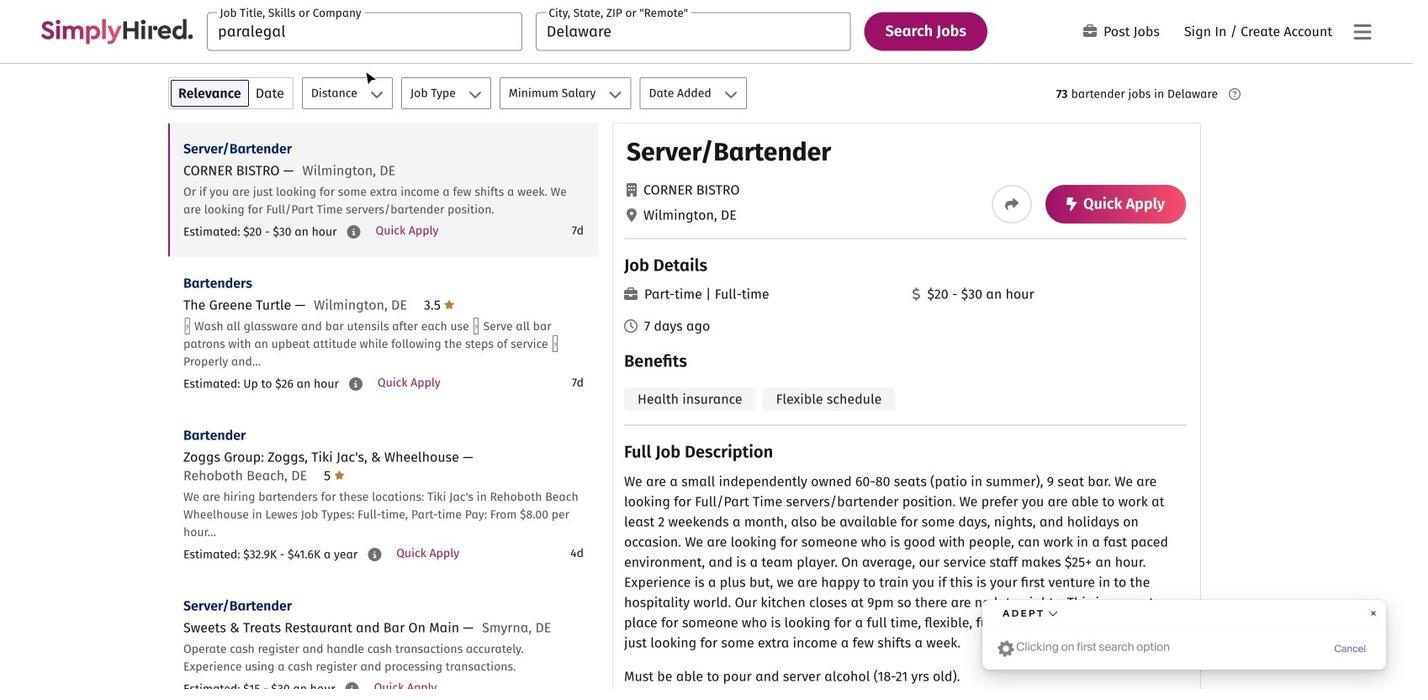 Task type: vqa. For each thing, say whether or not it's contained in the screenshot.
4 out of 5 stars element in Front Office Admin Support- Toluca Lake, Burbank - Primary & Immediate Care Clinic element
no



Task type: locate. For each thing, give the bounding box(es) containing it.
briefcase image
[[1084, 24, 1097, 38], [624, 288, 638, 301]]

share this job image
[[1006, 198, 1019, 211]]

job salary disclaimer image
[[368, 549, 381, 562]]

1 vertical spatial briefcase image
[[624, 288, 638, 301]]

main menu image
[[1354, 22, 1372, 42]]

sponsored jobs disclaimer image
[[1229, 88, 1241, 100]]

3.5 out of 5 stars element
[[424, 297, 455, 313]]

list
[[168, 123, 599, 690]]

None field
[[207, 12, 522, 51], [536, 12, 851, 51], [207, 12, 522, 51], [536, 12, 851, 51]]

star image
[[334, 469, 344, 483]]

None text field
[[536, 12, 851, 51]]

dollar sign image
[[913, 288, 921, 301]]

job salary disclaimer image
[[347, 226, 361, 239], [349, 378, 363, 391], [346, 683, 359, 690]]

0 horizontal spatial briefcase image
[[624, 288, 638, 301]]

None text field
[[207, 12, 522, 51]]

1 horizontal spatial briefcase image
[[1084, 24, 1097, 38]]

bolt lightning image
[[1067, 198, 1077, 211]]



Task type: describe. For each thing, give the bounding box(es) containing it.
star image
[[444, 298, 455, 312]]

simplyhired logo image
[[40, 19, 194, 44]]

1 vertical spatial job salary disclaimer image
[[349, 378, 363, 391]]

2 vertical spatial job salary disclaimer image
[[346, 683, 359, 690]]

0 vertical spatial briefcase image
[[1084, 24, 1097, 38]]

location dot image
[[627, 209, 637, 222]]

5 out of 5 stars element
[[324, 468, 344, 484]]

0 vertical spatial job salary disclaimer image
[[347, 226, 361, 239]]

server/bartender element
[[613, 123, 1202, 690]]

building image
[[627, 183, 637, 197]]

clock image
[[624, 320, 638, 333]]



